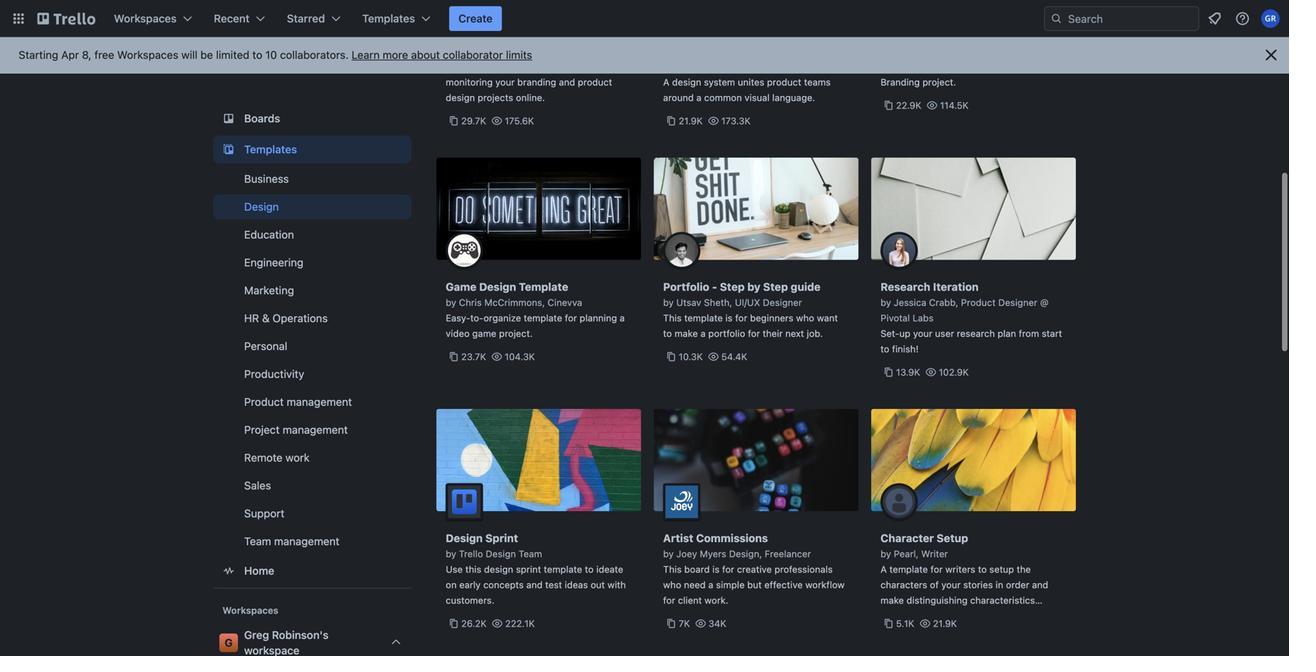 Task type: locate. For each thing, give the bounding box(es) containing it.
project.
[[923, 77, 956, 88], [499, 328, 533, 339]]

who
[[796, 313, 814, 324], [663, 580, 681, 591]]

make inside character setup by pearl, writer a template for writers to setup the characters of your stories in order and make distinguishing characteristics obvious.
[[881, 595, 904, 606]]

1 designer from the left
[[763, 297, 802, 308]]

pearl, writer image
[[881, 484, 918, 521]]

planning right the limits
[[569, 61, 606, 72]]

starting apr 8, free workspaces will be limited to 10 collaborators. learn more about collaborator limits
[[19, 48, 532, 61]]

designer
[[763, 297, 802, 308], [998, 297, 1038, 308]]

management
[[287, 396, 352, 409], [283, 424, 348, 436], [274, 535, 339, 548]]

support link
[[213, 502, 412, 526]]

to down the set-
[[881, 344, 890, 355]]

0 vertical spatial planning
[[569, 61, 606, 72]]

personal link
[[213, 334, 412, 359]]

jr,
[[704, 46, 717, 57]]

designer up plan
[[998, 297, 1038, 308]]

use up the branding
[[881, 61, 898, 72]]

greg
[[244, 629, 269, 642]]

for left their
[[748, 328, 760, 339]]

an
[[446, 61, 457, 72]]

0 vertical spatial make
[[675, 328, 698, 339]]

to inside portfolio - step by step guide by utsav sheth, ui/ux designer this template is for beginners who want to make a portfolio for their next job.
[[663, 328, 672, 339]]

utsav
[[676, 297, 701, 308]]

portfolio - step by step guide by utsav sheth, ui/ux designer this template is for beginners who want to make a portfolio for their next job.
[[663, 281, 838, 339]]

your right 'of'
[[942, 580, 961, 591]]

who inside portfolio - step by step guide by utsav sheth, ui/ux designer this template is for beginners who want to make a portfolio for their next job.
[[796, 313, 814, 324]]

design up concepts
[[484, 564, 513, 575]]

21.9k down 'around'
[[679, 116, 703, 126]]

sales link
[[213, 474, 412, 499]]

0 horizontal spatial who
[[663, 580, 681, 591]]

0 vertical spatial this
[[900, 61, 916, 72]]

chris mccrimmons, cinevva image
[[446, 232, 483, 269]]

0 vertical spatial product
[[751, 46, 785, 57]]

mccrimmons,
[[484, 297, 545, 308]]

business
[[244, 173, 289, 185]]

primary element
[[0, 0, 1289, 37]]

0 vertical spatial a
[[663, 77, 670, 88]]

planning inside an easy to use template for planning and monitoring your branding and product design projects online.
[[569, 61, 606, 72]]

2 horizontal spatial product
[[961, 297, 996, 308]]

pearl,
[[894, 549, 919, 560]]

project. inside game design template by chris mccrimmons, cinevva easy-to-organize template for planning a video game project.
[[499, 328, 533, 339]]

1 vertical spatial is
[[713, 564, 720, 575]]

a up the "characters"
[[881, 564, 887, 575]]

0 horizontal spatial next
[[785, 328, 804, 339]]

0 horizontal spatial step
[[720, 281, 745, 293]]

product down iteration at the top of the page
[[961, 297, 996, 308]]

teams
[[804, 77, 831, 88]]

0 horizontal spatial designer
[[763, 297, 802, 308]]

product inside an easy to use template for planning and monitoring your branding and product design projects online.
[[578, 77, 612, 88]]

of
[[930, 580, 939, 591]]

management for project management
[[283, 424, 348, 436]]

collaborators.
[[280, 48, 349, 61]]

home
[[244, 565, 274, 578]]

workspaces up free
[[114, 12, 177, 25]]

open information menu image
[[1235, 11, 1251, 26]]

branding
[[881, 77, 920, 88]]

1 vertical spatial planning
[[580, 313, 617, 324]]

to up stories
[[978, 564, 987, 575]]

template down cinevva
[[524, 313, 562, 324]]

design inside design sprint by trello design team use this design sprint template to ideate on early concepts and test ideas out with customers.
[[484, 564, 513, 575]]

stories
[[964, 580, 993, 591]]

robinson's
[[272, 629, 329, 642]]

0 vertical spatial project.
[[923, 77, 956, 88]]

this down 'utsav'
[[663, 313, 682, 324]]

1 horizontal spatial is
[[726, 313, 733, 324]]

1 vertical spatial this
[[465, 564, 481, 575]]

around
[[663, 92, 694, 103]]

0 horizontal spatial @
[[829, 46, 837, 57]]

0 horizontal spatial templates
[[244, 143, 297, 156]]

common
[[704, 92, 742, 103]]

this down joey
[[663, 564, 682, 575]]

design down monitoring
[[446, 92, 475, 103]]

team up sprint
[[519, 549, 542, 560]]

who left need
[[663, 580, 681, 591]]

by inside character setup by pearl, writer a template for writers to setup the characters of your stories in order and make distinguishing characteristics obvious.
[[881, 549, 891, 560]]

1 vertical spatial management
[[283, 424, 348, 436]]

remote work link
[[213, 446, 412, 471]]

this inside use this template to run your next branding project.
[[900, 61, 916, 72]]

project. up 114.5k
[[923, 77, 956, 88]]

who inside artist commissions by joey myers design, freelancer this board is for creative professionals who need a simple but effective workflow for client work.
[[663, 580, 681, 591]]

product
[[578, 77, 612, 88], [767, 77, 802, 88]]

management for product management
[[287, 396, 352, 409]]

1 vertical spatial project.
[[499, 328, 533, 339]]

online.
[[516, 92, 545, 103]]

your right run
[[989, 61, 1008, 72]]

templates inside templates popup button
[[362, 12, 415, 25]]

template inside use this template to run your next branding project.
[[919, 61, 958, 72]]

0 horizontal spatial this
[[465, 564, 481, 575]]

boards link
[[213, 105, 412, 133]]

education
[[244, 228, 294, 241]]

who up the job.
[[796, 313, 814, 324]]

recent
[[214, 12, 250, 25]]

2 vertical spatial design
[[484, 564, 513, 575]]

0 horizontal spatial make
[[675, 328, 698, 339]]

1 horizontal spatial who
[[796, 313, 814, 324]]

for down "writer" at the bottom
[[931, 564, 943, 575]]

by up zoho
[[663, 46, 674, 57]]

by up pivotal
[[881, 297, 891, 308]]

by up 'easy-'
[[446, 297, 456, 308]]

manager
[[788, 46, 826, 57]]

1 horizontal spatial @
[[1040, 297, 1049, 308]]

by left trello at bottom
[[446, 549, 456, 560]]

system
[[704, 77, 735, 88]]

create
[[459, 12, 493, 25]]

template up the test
[[544, 564, 582, 575]]

product up project
[[244, 396, 284, 409]]

1 vertical spatial a
[[881, 564, 887, 575]]

to inside design sprint by trello design team use this design sprint template to ideate on early concepts and test ideas out with customers.
[[585, 564, 594, 575]]

2 horizontal spatial design
[[672, 77, 701, 88]]

to left use on the top left of page
[[483, 61, 492, 72]]

designer inside portfolio - step by step guide by utsav sheth, ui/ux designer this template is for beginners who want to make a portfolio for their next job.
[[763, 297, 802, 308]]

1 horizontal spatial step
[[763, 281, 788, 293]]

for down "ui/ux"
[[735, 313, 748, 324]]

0 horizontal spatial project.
[[499, 328, 533, 339]]

0 vertical spatial team
[[244, 535, 271, 548]]

portfolio
[[663, 281, 709, 293]]

product right branding
[[578, 77, 612, 88]]

education link
[[213, 223, 412, 247]]

1 vertical spatial this
[[663, 564, 682, 575]]

step right - at top right
[[720, 281, 745, 293]]

marketing
[[244, 284, 294, 297]]

for inside character setup by pearl, writer a template for writers to setup the characters of your stories in order and make distinguishing characteristics obvious.
[[931, 564, 943, 575]]

ideas
[[565, 580, 588, 591]]

1 horizontal spatial templates
[[362, 12, 415, 25]]

0 vertical spatial workspaces
[[114, 12, 177, 25]]

make inside portfolio - step by step guide by utsav sheth, ui/ux designer this template is for beginners who want to make a portfolio for their next job.
[[675, 328, 698, 339]]

1 horizontal spatial product
[[751, 46, 785, 57]]

management down productivity link
[[287, 396, 352, 409]]

@ inside 'by rahul jr, senior product manager @ zoho corp a design system unites product teams around a common visual language.'
[[829, 46, 837, 57]]

0 vertical spatial this
[[663, 313, 682, 324]]

design
[[672, 77, 701, 88], [446, 92, 475, 103], [484, 564, 513, 575]]

and
[[609, 61, 625, 72], [559, 77, 575, 88], [526, 580, 543, 591], [1032, 580, 1049, 591]]

1 vertical spatial templates
[[244, 143, 297, 156]]

1 vertical spatial make
[[881, 595, 904, 606]]

greg robinson's workspace
[[244, 629, 329, 657]]

0 vertical spatial who
[[796, 313, 814, 324]]

template down the sheth,
[[684, 313, 723, 324]]

1 horizontal spatial next
[[1011, 61, 1029, 72]]

workspace
[[244, 645, 300, 657]]

set-
[[881, 328, 900, 339]]

will
[[181, 48, 198, 61]]

next right run
[[1011, 61, 1029, 72]]

21.9k
[[679, 116, 703, 126], [933, 619, 957, 630]]

project. inside use this template to run your next branding project.
[[923, 77, 956, 88]]

-
[[712, 281, 717, 293]]

product inside research iteration by jessica crabb, product designer @ pivotal labs set-up your user research plan from start to finish!
[[961, 297, 996, 308]]

1 vertical spatial design
[[446, 92, 475, 103]]

by inside artist commissions by joey myers design, freelancer this board is for creative professionals who need a simple but effective workflow for client work.
[[663, 549, 674, 560]]

workspaces up greg
[[223, 606, 278, 616]]

for
[[554, 61, 566, 72], [565, 313, 577, 324], [735, 313, 748, 324], [748, 328, 760, 339], [722, 564, 734, 575], [931, 564, 943, 575], [663, 595, 675, 606]]

but
[[747, 580, 762, 591]]

cinevva
[[548, 297, 582, 308]]

0 vertical spatial templates
[[362, 12, 415, 25]]

54.4k
[[721, 352, 748, 362]]

0 notifications image
[[1206, 9, 1224, 28]]

2 designer from the left
[[998, 297, 1038, 308]]

easy-
[[446, 313, 470, 324]]

for down cinevva
[[565, 313, 577, 324]]

research iteration by jessica crabb, product designer @ pivotal labs set-up your user research plan from start to finish!
[[881, 281, 1062, 355]]

2 this from the top
[[663, 564, 682, 575]]

1 vertical spatial 21.9k
[[933, 619, 957, 630]]

1 horizontal spatial design
[[484, 564, 513, 575]]

next inside use this template to run your next branding project.
[[1011, 61, 1029, 72]]

1 horizontal spatial make
[[881, 595, 904, 606]]

for inside an easy to use template for planning and monitoring your branding and product design projects online.
[[554, 61, 566, 72]]

10.3k
[[679, 352, 703, 362]]

1 vertical spatial @
[[1040, 297, 1049, 308]]

is down 'myers'
[[713, 564, 720, 575]]

template board image
[[219, 140, 238, 159]]

1 this from the top
[[663, 313, 682, 324]]

0 vertical spatial next
[[1011, 61, 1029, 72]]

team down 'support'
[[244, 535, 271, 548]]

0 vertical spatial use
[[881, 61, 898, 72]]

product up language.
[[767, 77, 802, 88]]

1 vertical spatial next
[[785, 328, 804, 339]]

0 horizontal spatial a
[[663, 77, 670, 88]]

@ right 'manager'
[[829, 46, 837, 57]]

2 vertical spatial management
[[274, 535, 339, 548]]

by left joey
[[663, 549, 674, 560]]

by left pearl,
[[881, 549, 891, 560]]

sheth,
[[704, 297, 732, 308]]

management down support link
[[274, 535, 339, 548]]

2 product from the left
[[767, 77, 802, 88]]

1 vertical spatial who
[[663, 580, 681, 591]]

your down use on the top left of page
[[495, 77, 515, 88]]

next left the job.
[[785, 328, 804, 339]]

1 horizontal spatial a
[[881, 564, 887, 575]]

1 product from the left
[[578, 77, 612, 88]]

and right order
[[1032, 580, 1049, 591]]

recent button
[[205, 6, 274, 31]]

for up branding
[[554, 61, 566, 72]]

team
[[244, 535, 271, 548], [519, 549, 542, 560]]

this inside artist commissions by joey myers design, freelancer this board is for creative professionals who need a simple but effective workflow for client work.
[[663, 564, 682, 575]]

design,
[[729, 549, 762, 560]]

remote
[[244, 452, 283, 464]]

designer up beginners at top right
[[763, 297, 802, 308]]

10
[[265, 48, 277, 61]]

a down zoho
[[663, 77, 670, 88]]

22.9k
[[896, 100, 922, 111]]

step left guide in the top of the page
[[763, 281, 788, 293]]

design
[[244, 200, 279, 213], [479, 281, 516, 293], [446, 532, 483, 545], [486, 549, 516, 560]]

0 horizontal spatial is
[[713, 564, 720, 575]]

hr & operations link
[[213, 306, 412, 331]]

templates
[[362, 12, 415, 25], [244, 143, 297, 156]]

templates up 'more'
[[362, 12, 415, 25]]

project. down organize
[[499, 328, 533, 339]]

0 horizontal spatial team
[[244, 535, 271, 548]]

beginners
[[750, 313, 794, 324]]

early
[[459, 580, 481, 591]]

make for step
[[675, 328, 698, 339]]

ideate
[[596, 564, 623, 575]]

portfolio
[[708, 328, 745, 339]]

1 vertical spatial product
[[961, 297, 996, 308]]

designer inside research iteration by jessica crabb, product designer @ pivotal labs set-up your user research plan from start to finish!
[[998, 297, 1038, 308]]

template down pearl,
[[890, 564, 928, 575]]

0 vertical spatial design
[[672, 77, 701, 88]]

joey
[[676, 549, 697, 560]]

design up 'around'
[[672, 77, 701, 88]]

to up out
[[585, 564, 594, 575]]

0 vertical spatial @
[[829, 46, 837, 57]]

1 horizontal spatial product
[[767, 77, 802, 88]]

0 horizontal spatial product
[[578, 77, 612, 88]]

1 horizontal spatial designer
[[998, 297, 1038, 308]]

1 vertical spatial team
[[519, 549, 542, 560]]

template left run
[[919, 61, 958, 72]]

joey myers design, freelancer image
[[663, 484, 700, 521]]

21.9k down distinguishing
[[933, 619, 957, 630]]

is up portfolio
[[726, 313, 733, 324]]

design up mccrimmons,
[[479, 281, 516, 293]]

your down 'labs'
[[913, 328, 933, 339]]

apr
[[61, 48, 79, 61]]

0 vertical spatial 21.9k
[[679, 116, 703, 126]]

templates link
[[213, 136, 412, 164]]

1 vertical spatial use
[[446, 564, 463, 575]]

@ up start on the right of page
[[1040, 297, 1049, 308]]

make up 10.3k
[[675, 328, 698, 339]]

a inside 'by rahul jr, senior product manager @ zoho corp a design system unites product teams around a common visual language.'
[[663, 77, 670, 88]]

management down product management link
[[283, 424, 348, 436]]

is inside artist commissions by joey myers design, freelancer this board is for creative professionals who need a simple but effective workflow for client work.
[[713, 564, 720, 575]]

@ inside research iteration by jessica crabb, product designer @ pivotal labs set-up your user research plan from start to finish!
[[1040, 297, 1049, 308]]

templates up business
[[244, 143, 297, 156]]

ui/ux
[[735, 297, 760, 308]]

this up the branding
[[900, 61, 916, 72]]

0 vertical spatial management
[[287, 396, 352, 409]]

0 horizontal spatial use
[[446, 564, 463, 575]]

2 vertical spatial workspaces
[[223, 606, 278, 616]]

1 horizontal spatial use
[[881, 61, 898, 72]]

trello design team image
[[446, 484, 483, 521]]

to down 'portfolio'
[[663, 328, 672, 339]]

artist
[[663, 532, 694, 545]]

workspaces down workspaces dropdown button
[[117, 48, 178, 61]]

make up obvious.
[[881, 595, 904, 606]]

1 horizontal spatial this
[[900, 61, 916, 72]]

product right senior
[[751, 46, 785, 57]]

0 horizontal spatial design
[[446, 92, 475, 103]]

creative
[[737, 564, 772, 575]]

productivity
[[244, 368, 304, 381]]

workspaces
[[114, 12, 177, 25], [117, 48, 178, 61], [223, 606, 278, 616]]

template up branding
[[513, 61, 551, 72]]

use up on on the bottom left
[[446, 564, 463, 575]]

sprint
[[516, 564, 541, 575]]

0 horizontal spatial product
[[244, 396, 284, 409]]

23.7k
[[461, 352, 486, 362]]

1 horizontal spatial team
[[519, 549, 542, 560]]

make for by
[[881, 595, 904, 606]]

design up trello at bottom
[[446, 532, 483, 545]]

2 step from the left
[[763, 281, 788, 293]]

by up "ui/ux"
[[748, 281, 761, 293]]

design inside game design template by chris mccrimmons, cinevva easy-to-organize template for planning a video game project.
[[479, 281, 516, 293]]

and down sprint
[[526, 580, 543, 591]]

0 horizontal spatial 21.9k
[[679, 116, 703, 126]]

research
[[957, 328, 995, 339]]

1 horizontal spatial project.
[[923, 77, 956, 88]]

to left run
[[960, 61, 969, 72]]

your inside research iteration by jessica crabb, product designer @ pivotal labs set-up your user research plan from start to finish!
[[913, 328, 933, 339]]

planning down cinevva
[[580, 313, 617, 324]]

34k
[[709, 619, 727, 630]]

0 vertical spatial is
[[726, 313, 733, 324]]

this down trello at bottom
[[465, 564, 481, 575]]

and inside design sprint by trello design team use this design sprint template to ideate on early concepts and test ideas out with customers.
[[526, 580, 543, 591]]



Task type: describe. For each thing, give the bounding box(es) containing it.
characters
[[881, 580, 927, 591]]

by inside 'by rahul jr, senior product manager @ zoho corp a design system unites product teams around a common visual language.'
[[663, 46, 674, 57]]

to-
[[470, 313, 484, 324]]

home image
[[219, 562, 238, 581]]

team inside team management link
[[244, 535, 271, 548]]

senior
[[720, 46, 748, 57]]

222.1k
[[505, 619, 535, 630]]

to left 10
[[252, 48, 262, 61]]

this inside design sprint by trello design team use this design sprint template to ideate on early concepts and test ideas out with customers.
[[465, 564, 481, 575]]

remote work
[[244, 452, 310, 464]]

project management
[[244, 424, 348, 436]]

by left 'utsav'
[[663, 297, 674, 308]]

by rahul jr, senior product manager @ zoho corp a design system unites product teams around a common visual language.
[[663, 46, 837, 103]]

13.9k
[[896, 367, 921, 378]]

your inside an easy to use template for planning and monitoring your branding and product design projects online.
[[495, 77, 515, 88]]

5.1k
[[896, 619, 915, 630]]

greg robinson (gregrobinson96) image
[[1261, 9, 1280, 28]]

to inside an easy to use template for planning and monitoring your branding and product design projects online.
[[483, 61, 492, 72]]

freelancer
[[765, 549, 811, 560]]

sprint
[[485, 532, 518, 545]]

writer
[[921, 549, 948, 560]]

in
[[996, 580, 1004, 591]]

search image
[[1051, 12, 1063, 25]]

for inside game design template by chris mccrimmons, cinevva easy-to-organize template for planning a video game project.
[[565, 313, 577, 324]]

8,
[[82, 48, 91, 61]]

use inside design sprint by trello design team use this design sprint template to ideate on early concepts and test ideas out with customers.
[[446, 564, 463, 575]]

projects
[[478, 92, 513, 103]]

by inside research iteration by jessica crabb, product designer @ pivotal labs set-up your user research plan from start to finish!
[[881, 297, 891, 308]]

a inside artist commissions by joey myers design, freelancer this board is for creative professionals who need a simple but effective workflow for client work.
[[708, 580, 714, 591]]

project management link
[[213, 418, 412, 443]]

design inside 'by rahul jr, senior product manager @ zoho corp a design system unites product teams around a common visual language.'
[[672, 77, 701, 88]]

and inside character setup by pearl, writer a template for writers to setup the characters of your stories in order and make distinguishing characteristics obvious.
[[1032, 580, 1049, 591]]

up
[[900, 328, 911, 339]]

175.6k
[[505, 116, 534, 126]]

marketing link
[[213, 278, 412, 303]]

out
[[591, 580, 605, 591]]

product inside 'by rahul jr, senior product manager @ zoho corp a design system unites product teams around a common visual language.'
[[767, 77, 802, 88]]

professionals
[[775, 564, 833, 575]]

organize
[[484, 313, 521, 324]]

easy
[[460, 61, 480, 72]]

your inside use this template to run your next branding project.
[[989, 61, 1008, 72]]

template
[[519, 281, 568, 293]]

game
[[446, 281, 477, 293]]

crabb,
[[929, 297, 959, 308]]

your inside character setup by pearl, writer a template for writers to setup the characters of your stories in order and make distinguishing characteristics obvious.
[[942, 580, 961, 591]]

language.
[[772, 92, 815, 103]]

limits
[[506, 48, 532, 61]]

and down primary element
[[609, 61, 625, 72]]

and right branding
[[559, 77, 575, 88]]

personal
[[244, 340, 287, 353]]

use
[[494, 61, 510, 72]]

corp
[[688, 61, 710, 72]]

a inside game design template by chris mccrimmons, cinevva easy-to-organize template for planning a video game project.
[[620, 313, 625, 324]]

board image
[[219, 109, 238, 128]]

rahul
[[676, 46, 701, 57]]

for left client at right bottom
[[663, 595, 675, 606]]

collaborator
[[443, 48, 503, 61]]

utsav sheth, ui/ux designer image
[[663, 232, 700, 269]]

planning inside game design template by chris mccrimmons, cinevva easy-to-organize template for planning a video game project.
[[580, 313, 617, 324]]

template inside character setup by pearl, writer a template for writers to setup the characters of your stories in order and make distinguishing characteristics obvious.
[[890, 564, 928, 575]]

use inside use this template to run your next branding project.
[[881, 61, 898, 72]]

template inside portfolio - step by step guide by utsav sheth, ui/ux designer this template is for beginners who want to make a portfolio for their next job.
[[684, 313, 723, 324]]

114.5k
[[940, 100, 969, 111]]

this inside portfolio - step by step guide by utsav sheth, ui/ux designer this template is for beginners who want to make a portfolio for their next job.
[[663, 313, 682, 324]]

their
[[763, 328, 783, 339]]

a inside 'by rahul jr, senior product manager @ zoho corp a design system unites product teams around a common visual language.'
[[696, 92, 702, 103]]

management for team management
[[274, 535, 339, 548]]

by inside design sprint by trello design team use this design sprint template to ideate on early concepts and test ideas out with customers.
[[446, 549, 456, 560]]

pivotal
[[881, 313, 910, 324]]

operations
[[273, 312, 328, 325]]

template inside design sprint by trello design team use this design sprint template to ideate on early concepts and test ideas out with customers.
[[544, 564, 582, 575]]

simple
[[716, 580, 745, 591]]

workflow
[[805, 580, 845, 591]]

board
[[684, 564, 710, 575]]

a inside character setup by pearl, writer a template for writers to setup the characters of your stories in order and make distinguishing characteristics obvious.
[[881, 564, 887, 575]]

a inside portfolio - step by step guide by utsav sheth, ui/ux designer this template is for beginners who want to make a portfolio for their next job.
[[701, 328, 706, 339]]

want
[[817, 313, 838, 324]]

starred button
[[278, 6, 350, 31]]

starred
[[287, 12, 325, 25]]

by inside game design template by chris mccrimmons, cinevva easy-to-organize template for planning a video game project.
[[446, 297, 456, 308]]

Search field
[[1063, 7, 1199, 30]]

to inside character setup by pearl, writer a template for writers to setup the characters of your stories in order and make distinguishing characteristics obvious.
[[978, 564, 987, 575]]

is inside portfolio - step by step guide by utsav sheth, ui/ux designer this template is for beginners who want to make a portfolio for their next job.
[[726, 313, 733, 324]]

design down business
[[244, 200, 279, 213]]

project
[[244, 424, 280, 436]]

character
[[881, 532, 934, 545]]

template inside an easy to use template for planning and monitoring your branding and product design projects online.
[[513, 61, 551, 72]]

back to home image
[[37, 6, 95, 31]]

design link
[[213, 195, 412, 219]]

finish!
[[892, 344, 919, 355]]

design sprint by trello design team use this design sprint template to ideate on early concepts and test ideas out with customers.
[[446, 532, 626, 606]]

about
[[411, 48, 440, 61]]

templates inside templates link
[[244, 143, 297, 156]]

sales
[[244, 480, 271, 492]]

work.
[[705, 595, 729, 606]]

jessica
[[894, 297, 927, 308]]

unites
[[738, 77, 765, 88]]

to inside use this template to run your next branding project.
[[960, 61, 969, 72]]

iteration
[[933, 281, 979, 293]]

writers
[[946, 564, 976, 575]]

test
[[545, 580, 562, 591]]

game
[[472, 328, 496, 339]]

design down sprint
[[486, 549, 516, 560]]

customers.
[[446, 595, 495, 606]]

guide
[[791, 281, 821, 293]]

2 vertical spatial product
[[244, 396, 284, 409]]

for up 'simple'
[[722, 564, 734, 575]]

jessica crabb, product designer @ pivotal labs image
[[881, 232, 918, 269]]

client
[[678, 595, 702, 606]]

design inside an easy to use template for planning and monitoring your branding and product design projects online.
[[446, 92, 475, 103]]

need
[[684, 580, 706, 591]]

artist commissions by joey myers design, freelancer this board is for creative professionals who need a simple but effective workflow for client work.
[[663, 532, 845, 606]]

team inside design sprint by trello design team use this design sprint template to ideate on early concepts and test ideas out with customers.
[[519, 549, 542, 560]]

on
[[446, 580, 457, 591]]

team management link
[[213, 530, 412, 554]]

templates button
[[353, 6, 440, 31]]

product management
[[244, 396, 352, 409]]

1 step from the left
[[720, 281, 745, 293]]

learn more about collaborator limits link
[[352, 48, 532, 61]]

1 vertical spatial workspaces
[[117, 48, 178, 61]]

character setup by pearl, writer a template for writers to setup the characters of your stories in order and make distinguishing characteristics obvious.
[[881, 532, 1049, 622]]

to inside research iteration by jessica crabb, product designer @ pivotal labs set-up your user research plan from start to finish!
[[881, 344, 890, 355]]

next inside portfolio - step by step guide by utsav sheth, ui/ux designer this template is for beginners who want to make a portfolio for their next job.
[[785, 328, 804, 339]]

concepts
[[483, 580, 524, 591]]

video
[[446, 328, 470, 339]]

1 horizontal spatial 21.9k
[[933, 619, 957, 630]]

g
[[225, 637, 233, 650]]

product inside 'by rahul jr, senior product manager @ zoho corp a design system unites product teams around a common visual language.'
[[751, 46, 785, 57]]

product management link
[[213, 390, 412, 415]]

template inside game design template by chris mccrimmons, cinevva easy-to-organize template for planning a video game project.
[[524, 313, 562, 324]]

7k
[[679, 619, 690, 630]]

characteristics
[[970, 595, 1035, 606]]

hr
[[244, 312, 259, 325]]

distinguishing
[[907, 595, 968, 606]]

workspaces inside dropdown button
[[114, 12, 177, 25]]



Task type: vqa. For each thing, say whether or not it's contained in the screenshot.


